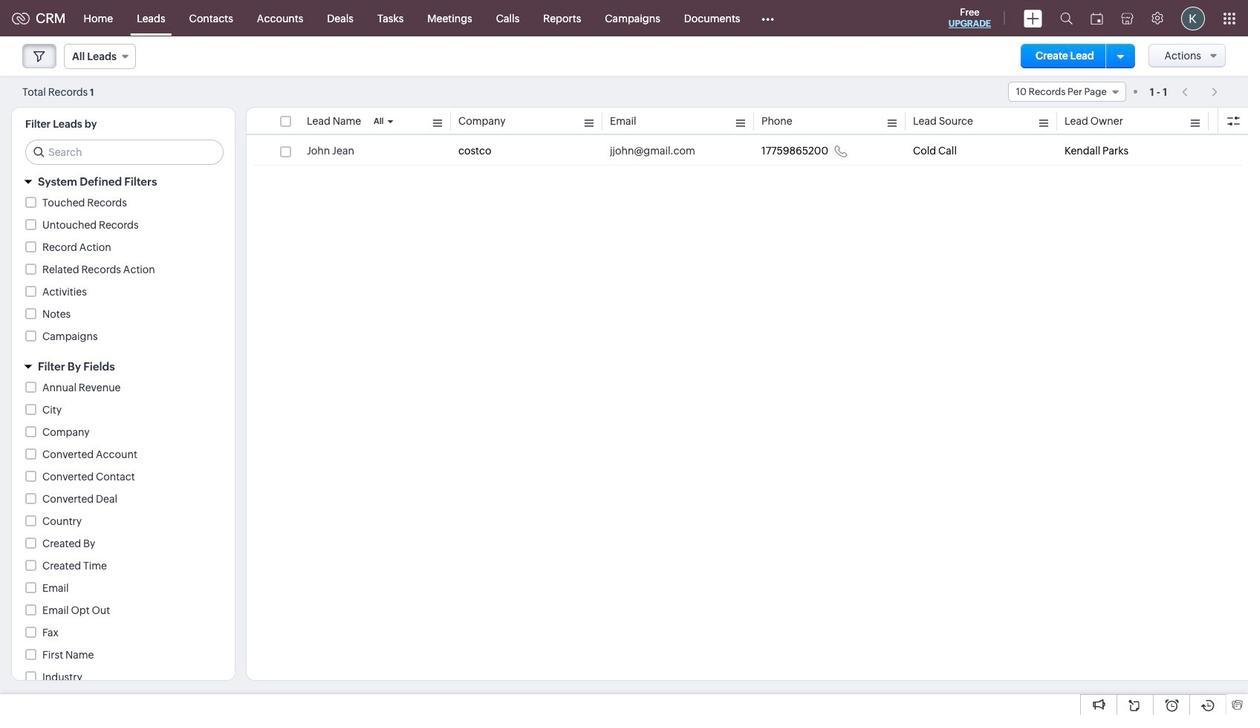 Task type: vqa. For each thing, say whether or not it's contained in the screenshot.
the 4
no



Task type: describe. For each thing, give the bounding box(es) containing it.
Search text field
[[26, 141, 223, 164]]

Other Modules field
[[753, 6, 785, 30]]

profile element
[[1173, 0, 1215, 36]]

search element
[[1052, 0, 1082, 36]]

create menu element
[[1016, 0, 1052, 36]]

logo image
[[12, 12, 30, 24]]

calendar image
[[1091, 12, 1104, 24]]



Task type: locate. For each thing, give the bounding box(es) containing it.
profile image
[[1182, 6, 1206, 30]]

search image
[[1061, 12, 1074, 25]]

None field
[[64, 44, 136, 69], [1009, 82, 1127, 102], [64, 44, 136, 69], [1009, 82, 1127, 102]]

create menu image
[[1024, 9, 1043, 27]]

navigation
[[1175, 81, 1227, 103]]



